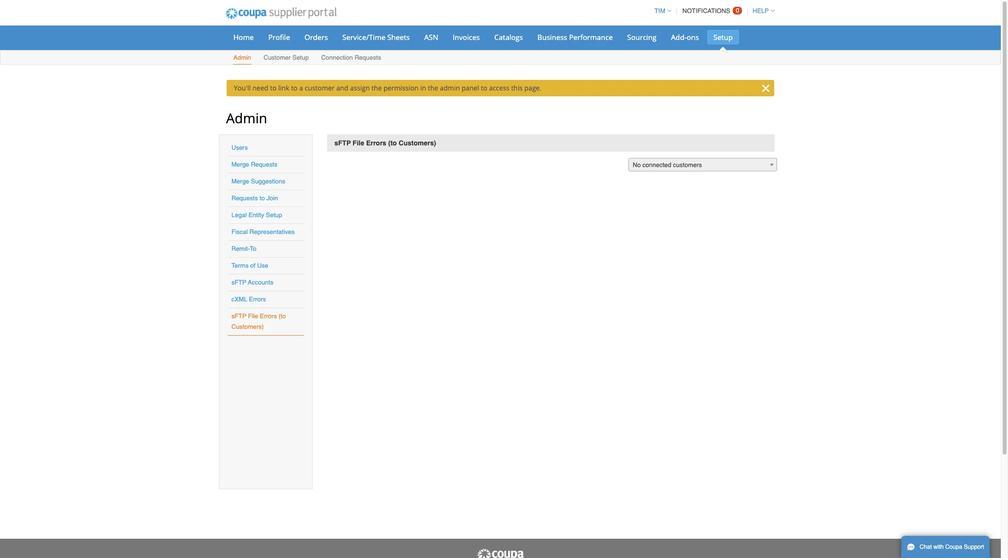 Task type: describe. For each thing, give the bounding box(es) containing it.
home
[[234, 32, 254, 42]]

2 vertical spatial setup
[[266, 211, 282, 219]]

customer
[[264, 54, 291, 61]]

navigation containing notifications 0
[[651, 1, 775, 20]]

ons
[[687, 32, 699, 42]]

need
[[253, 83, 268, 92]]

support
[[965, 544, 985, 550]]

help
[[753, 7, 769, 14]]

errors inside sftp file errors (to customers) link
[[260, 313, 277, 320]]

merge requests link
[[232, 161, 278, 168]]

entity
[[249, 211, 264, 219]]

this
[[512, 83, 523, 92]]

terms of use
[[232, 262, 268, 269]]

use
[[257, 262, 268, 269]]

requests for connection requests
[[355, 54, 381, 61]]

fiscal
[[232, 228, 248, 235]]

legal entity setup link
[[232, 211, 282, 219]]

permission
[[384, 83, 419, 92]]

profile link
[[262, 30, 297, 44]]

customer setup
[[264, 54, 309, 61]]

profile
[[268, 32, 290, 42]]

you'll
[[234, 83, 251, 92]]

add-ons
[[671, 32, 699, 42]]

cxml errors
[[232, 296, 266, 303]]

coupa
[[946, 544, 963, 550]]

orders link
[[298, 30, 334, 44]]

2 horizontal spatial setup
[[714, 32, 733, 42]]

business performance
[[538, 32, 613, 42]]

merge for merge suggestions
[[232, 178, 249, 185]]

page.
[[525, 83, 542, 92]]

customer setup link
[[263, 52, 309, 65]]

sftp accounts link
[[232, 279, 274, 286]]

service/time sheets link
[[336, 30, 416, 44]]

access
[[489, 83, 510, 92]]

chat with coupa support
[[920, 544, 985, 550]]

service/time
[[343, 32, 386, 42]]

legal
[[232, 211, 247, 219]]

remit-
[[232, 245, 250, 252]]

admin
[[440, 83, 460, 92]]

home link
[[227, 30, 260, 44]]

merge requests
[[232, 161, 278, 168]]

to left a
[[291, 83, 298, 92]]

a
[[299, 83, 303, 92]]

fiscal representatives
[[232, 228, 295, 235]]

chat
[[920, 544, 933, 550]]

to
[[250, 245, 257, 252]]

performance
[[569, 32, 613, 42]]

terms
[[232, 262, 249, 269]]

service/time sheets
[[343, 32, 410, 42]]

add-
[[671, 32, 687, 42]]

remit-to
[[232, 245, 257, 252]]

you'll need to link to a customer and assign the permission in the admin panel to access this page.
[[234, 83, 542, 92]]

setup link
[[708, 30, 740, 44]]

accounts
[[248, 279, 274, 286]]

fiscal representatives link
[[232, 228, 295, 235]]

invoices
[[453, 32, 480, 42]]

users link
[[232, 144, 248, 151]]

file inside 'sftp file errors (to customers)'
[[248, 313, 258, 320]]

catalogs link
[[488, 30, 530, 44]]

connection
[[321, 54, 353, 61]]

0 vertical spatial sftp file errors (to customers)
[[335, 139, 436, 147]]

0
[[736, 7, 740, 14]]

2 vertical spatial requests
[[232, 195, 258, 202]]

2 the from the left
[[428, 83, 438, 92]]

requests for merge requests
[[251, 161, 278, 168]]

1 horizontal spatial file
[[353, 139, 365, 147]]

sftp for sftp accounts link
[[232, 279, 247, 286]]

terms of use link
[[232, 262, 268, 269]]

customers
[[674, 161, 702, 169]]

sftp accounts
[[232, 279, 274, 286]]

No connected customers text field
[[629, 158, 777, 172]]



Task type: locate. For each thing, give the bounding box(es) containing it.
1 vertical spatial admin
[[226, 109, 267, 127]]

sftp file errors (to customers) link
[[232, 313, 286, 330]]

the right in
[[428, 83, 438, 92]]

merge suggestions link
[[232, 178, 286, 185]]

sftp
[[335, 139, 351, 147], [232, 279, 247, 286], [232, 313, 247, 320]]

connected
[[643, 161, 672, 169]]

0 vertical spatial errors
[[366, 139, 387, 147]]

0 horizontal spatial (to
[[279, 313, 286, 320]]

requests down service/time
[[355, 54, 381, 61]]

0 vertical spatial coupa supplier portal image
[[219, 1, 343, 26]]

of
[[250, 262, 256, 269]]

0 vertical spatial requests
[[355, 54, 381, 61]]

cxml errors link
[[232, 296, 266, 303]]

to
[[270, 83, 277, 92], [291, 83, 298, 92], [481, 83, 488, 92], [260, 195, 265, 202]]

tim link
[[651, 7, 672, 14]]

remit-to link
[[232, 245, 257, 252]]

0 vertical spatial file
[[353, 139, 365, 147]]

asn link
[[418, 30, 445, 44]]

requests to join link
[[232, 195, 278, 202]]

sftp for sftp file errors (to customers) link at left
[[232, 313, 247, 320]]

requests up the legal
[[232, 195, 258, 202]]

0 vertical spatial setup
[[714, 32, 733, 42]]

2 merge from the top
[[232, 178, 249, 185]]

1 horizontal spatial sftp file errors (to customers)
[[335, 139, 436, 147]]

errors
[[366, 139, 387, 147], [249, 296, 266, 303], [260, 313, 277, 320]]

1 vertical spatial requests
[[251, 161, 278, 168]]

connection requests link
[[321, 52, 382, 65]]

legal entity setup
[[232, 211, 282, 219]]

connection requests
[[321, 54, 381, 61]]

1 merge from the top
[[232, 161, 249, 168]]

(to
[[388, 139, 397, 147], [279, 313, 286, 320]]

1 vertical spatial file
[[248, 313, 258, 320]]

sheets
[[388, 32, 410, 42]]

0 vertical spatial sftp
[[335, 139, 351, 147]]

merge down merge requests link
[[232, 178, 249, 185]]

admin down home link
[[234, 54, 251, 61]]

setup right the customer
[[293, 54, 309, 61]]

no
[[633, 161, 641, 169]]

assign
[[350, 83, 370, 92]]

navigation
[[651, 1, 775, 20]]

and
[[337, 83, 349, 92]]

admin down 'you'll'
[[226, 109, 267, 127]]

1 vertical spatial sftp
[[232, 279, 247, 286]]

link
[[278, 83, 290, 92]]

1 horizontal spatial setup
[[293, 54, 309, 61]]

representatives
[[250, 228, 295, 235]]

setup down notifications 0
[[714, 32, 733, 42]]

no connected customers
[[633, 161, 702, 169]]

1 vertical spatial setup
[[293, 54, 309, 61]]

1 horizontal spatial (to
[[388, 139, 397, 147]]

No connected customers field
[[629, 158, 778, 172]]

tim
[[655, 7, 666, 14]]

notifications 0
[[683, 7, 740, 14]]

cxml
[[232, 296, 247, 303]]

admin inside "link"
[[234, 54, 251, 61]]

file
[[353, 139, 365, 147], [248, 313, 258, 320]]

0 horizontal spatial coupa supplier portal image
[[219, 1, 343, 26]]

in
[[421, 83, 426, 92]]

1 the from the left
[[372, 83, 382, 92]]

0 vertical spatial customers)
[[399, 139, 436, 147]]

setup down join
[[266, 211, 282, 219]]

catalogs
[[495, 32, 523, 42]]

with
[[934, 544, 944, 550]]

admin link
[[233, 52, 252, 65]]

to right panel
[[481, 83, 488, 92]]

chat with coupa support button
[[902, 536, 991, 558]]

1 vertical spatial (to
[[279, 313, 286, 320]]

0 horizontal spatial file
[[248, 313, 258, 320]]

requests
[[355, 54, 381, 61], [251, 161, 278, 168], [232, 195, 258, 202]]

1 horizontal spatial customers)
[[399, 139, 436, 147]]

1 horizontal spatial the
[[428, 83, 438, 92]]

invoices link
[[447, 30, 486, 44]]

merge suggestions
[[232, 178, 286, 185]]

0 horizontal spatial customers)
[[232, 323, 264, 330]]

2 vertical spatial sftp
[[232, 313, 247, 320]]

requests to join
[[232, 195, 278, 202]]

admin
[[234, 54, 251, 61], [226, 109, 267, 127]]

customers)
[[399, 139, 436, 147], [232, 323, 264, 330]]

users
[[232, 144, 248, 151]]

customers) inside 'sftp file errors (to customers)'
[[232, 323, 264, 330]]

0 horizontal spatial the
[[372, 83, 382, 92]]

0 vertical spatial admin
[[234, 54, 251, 61]]

0 horizontal spatial setup
[[266, 211, 282, 219]]

to left join
[[260, 195, 265, 202]]

sftp inside 'sftp file errors (to customers)'
[[232, 313, 247, 320]]

merge down users
[[232, 161, 249, 168]]

the
[[372, 83, 382, 92], [428, 83, 438, 92]]

1 vertical spatial sftp file errors (to customers)
[[232, 313, 286, 330]]

orders
[[305, 32, 328, 42]]

asn
[[425, 32, 439, 42]]

notifications
[[683, 7, 731, 14]]

business
[[538, 32, 568, 42]]

2 vertical spatial errors
[[260, 313, 277, 320]]

setup
[[714, 32, 733, 42], [293, 54, 309, 61], [266, 211, 282, 219]]

1 vertical spatial customers)
[[232, 323, 264, 330]]

0 vertical spatial (to
[[388, 139, 397, 147]]

suggestions
[[251, 178, 286, 185]]

sftp file errors (to customers)
[[335, 139, 436, 147], [232, 313, 286, 330]]

1 horizontal spatial coupa supplier portal image
[[477, 548, 525, 558]]

1 vertical spatial errors
[[249, 296, 266, 303]]

business performance link
[[532, 30, 620, 44]]

0 horizontal spatial sftp file errors (to customers)
[[232, 313, 286, 330]]

panel
[[462, 83, 479, 92]]

1 vertical spatial merge
[[232, 178, 249, 185]]

coupa supplier portal image
[[219, 1, 343, 26], [477, 548, 525, 558]]

merge
[[232, 161, 249, 168], [232, 178, 249, 185]]

add-ons link
[[665, 30, 706, 44]]

merge for merge requests
[[232, 161, 249, 168]]

(to inside 'sftp file errors (to customers)'
[[279, 313, 286, 320]]

join
[[267, 195, 278, 202]]

sourcing link
[[621, 30, 663, 44]]

help link
[[749, 7, 775, 14]]

requests up suggestions
[[251, 161, 278, 168]]

0 vertical spatial merge
[[232, 161, 249, 168]]

sourcing
[[628, 32, 657, 42]]

1 vertical spatial coupa supplier portal image
[[477, 548, 525, 558]]

the right assign
[[372, 83, 382, 92]]

to left link at the top left
[[270, 83, 277, 92]]

customer
[[305, 83, 335, 92]]



Task type: vqa. For each thing, say whether or not it's contained in the screenshot.
second the customer from right
no



